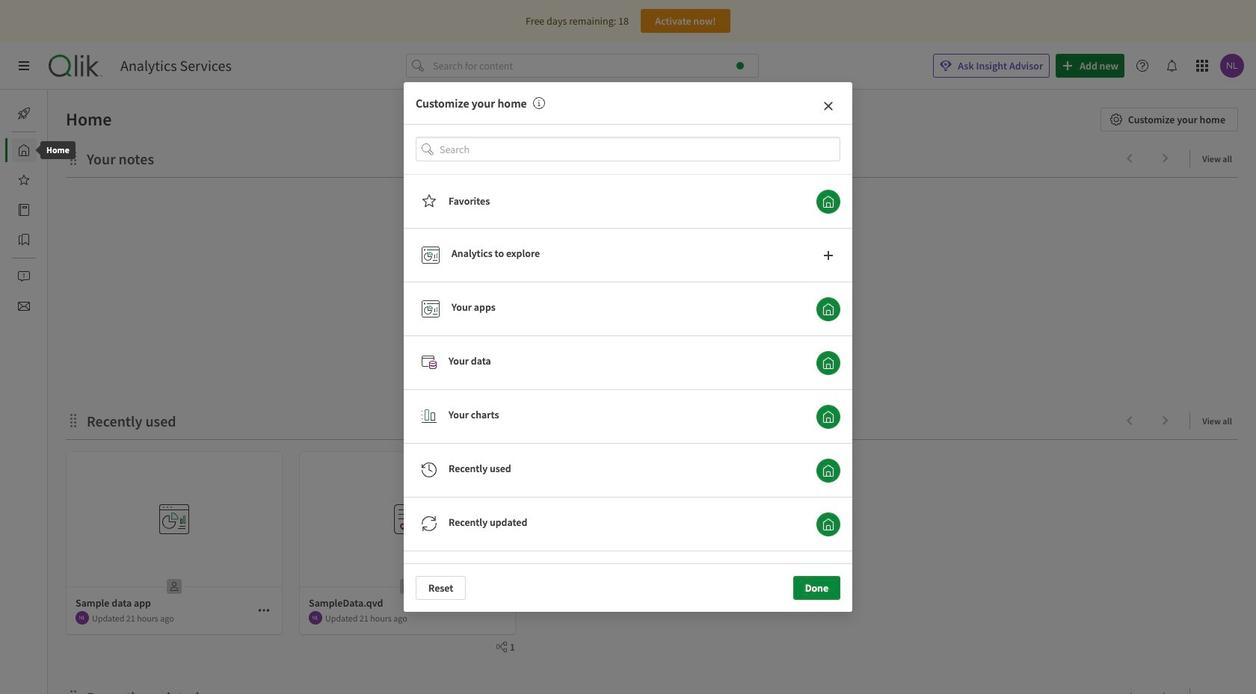 Task type: describe. For each thing, give the bounding box(es) containing it.
0 vertical spatial move collection image
[[66, 151, 81, 166]]

2 noah lott element from the left
[[309, 612, 322, 625]]

collections image
[[18, 234, 30, 246]]

subscriptions image
[[18, 301, 30, 313]]

1 vertical spatial move collection image
[[66, 413, 81, 428]]

noah lott image
[[309, 612, 322, 625]]

catalog image
[[18, 204, 30, 216]]

favorites image
[[18, 174, 30, 186]]

open sidebar menu image
[[18, 60, 30, 72]]

1 noah lott element from the left
[[76, 612, 89, 625]]

getting started image
[[18, 108, 30, 120]]



Task type: vqa. For each thing, say whether or not it's contained in the screenshot.
tab list
no



Task type: locate. For each thing, give the bounding box(es) containing it.
tooltip
[[30, 141, 86, 159]]

noah lott element
[[76, 612, 89, 625], [309, 612, 322, 625]]

analytics services element
[[120, 57, 232, 75]]

0 horizontal spatial noah lott element
[[76, 612, 89, 625]]

2 vertical spatial move collection image
[[66, 690, 81, 695]]

alerts image
[[18, 271, 30, 283]]

noah lott image
[[76, 612, 89, 625]]

home badge image
[[736, 62, 744, 70]]

1 horizontal spatial noah lott element
[[309, 612, 322, 625]]

navigation pane element
[[0, 96, 48, 324]]

Search text field
[[440, 137, 840, 161]]

main content
[[42, 90, 1256, 695]]

close image
[[822, 100, 834, 112]]

move collection image
[[66, 151, 81, 166], [66, 413, 81, 428], [66, 690, 81, 695]]

dialog
[[404, 82, 852, 695]]

None button
[[816, 190, 840, 214], [816, 243, 840, 267], [816, 297, 840, 321], [816, 351, 840, 375], [816, 405, 840, 429], [816, 459, 840, 483], [816, 513, 840, 537], [816, 190, 840, 214], [816, 243, 840, 267], [816, 297, 840, 321], [816, 351, 840, 375], [816, 405, 840, 429], [816, 459, 840, 483], [816, 513, 840, 537]]



